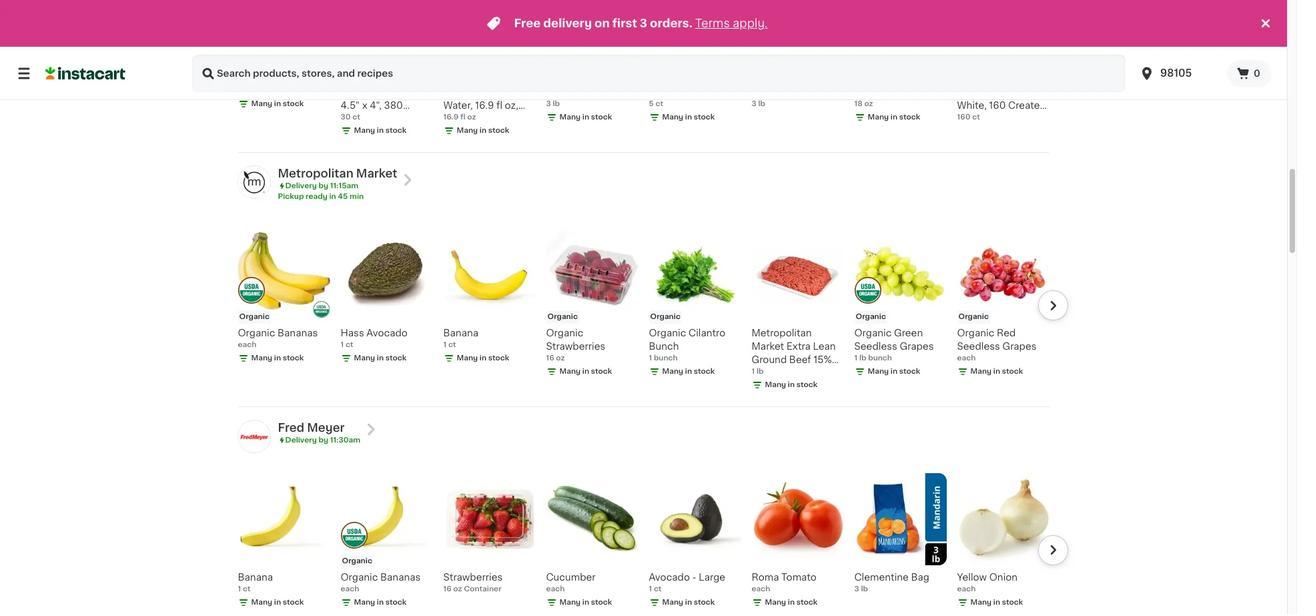 Task type: describe. For each thing, give the bounding box(es) containing it.
1 vertical spatial banana
[[238, 573, 273, 582]]

signature for towels,
[[998, 74, 1043, 83]]

strawberries 16 oz container
[[444, 573, 503, 593]]

kirkland for 2-
[[958, 74, 995, 83]]

drinking
[[482, 87, 521, 97]]

orders.
[[650, 18, 693, 29]]

metropolitan market image
[[238, 166, 270, 198]]

avocado for large
[[678, 74, 719, 83]]

blueberries,
[[855, 87, 911, 97]]

item carousel region for market
[[219, 223, 1068, 401]]

min
[[350, 193, 364, 200]]

fred meyer
[[278, 422, 345, 433]]

fred meyer image
[[238, 420, 270, 452]]

bag
[[911, 573, 930, 582]]

bananas, inside bananas, 3 lbs 3 lb
[[238, 74, 281, 83]]

tomato
[[782, 573, 817, 582]]

2- inside kirkland signature 2-ply paper towels, white, 160 create- a-size sheets, 12 ct
[[958, 87, 967, 97]]

pickup
[[278, 193, 304, 200]]

seedless inside green seedless grapes, 3 lbs 3 lb
[[783, 74, 826, 83]]

lb inside organic green seedless grapes 1 lb bunch
[[860, 354, 867, 362]]

red
[[997, 328, 1016, 338]]

kirkland signature bath tissue, 2-ply, 4.5" x 4", 380 sheets, 30 ct
[[341, 74, 427, 123]]

40-
[[444, 114, 461, 123]]

delivery by 11:30am
[[285, 436, 360, 444]]

white,
[[958, 101, 987, 110]]

ground
[[752, 355, 787, 364]]

4.5"
[[341, 101, 360, 110]]

large inside large avocado hass variety, 5 ct 5 ct
[[649, 74, 676, 83]]

apply.
[[733, 18, 768, 29]]

45
[[338, 193, 348, 200]]

98105
[[1161, 68, 1193, 78]]

kirkland for purified
[[444, 74, 481, 83]]

lb inside clementine bag 3 lb
[[861, 586, 868, 593]]

16 inside organic strawberries 16 oz
[[546, 354, 555, 362]]

1 vertical spatial 160
[[958, 113, 971, 121]]

organic cilantro bunch 1 bunch
[[649, 328, 726, 362]]

market for metropolitan market
[[356, 168, 397, 179]]

bananas, 3 lbs 3 lb
[[238, 74, 305, 94]]

lb inside green seedless grapes, 3 lbs 3 lb
[[759, 100, 766, 107]]

lean
[[813, 342, 836, 351]]

-
[[693, 573, 697, 582]]

avocado - large 1 ct
[[649, 573, 726, 593]]

sheets, inside the kirkland signature bath tissue, 2-ply, 4.5" x 4", 380 sheets, 30 ct
[[341, 114, 376, 123]]

380
[[384, 101, 403, 110]]

avocado for hass
[[367, 328, 408, 338]]

organic inside the organic red seedless grapes each
[[958, 328, 995, 338]]

variety,
[[675, 87, 710, 97]]

bunch inside "organic cilantro bunch 1 bunch"
[[654, 354, 678, 362]]

towels,
[[1014, 87, 1049, 97]]

ready
[[306, 193, 328, 200]]

cilantro
[[689, 328, 726, 338]]

clementine
[[855, 573, 909, 582]]

water,
[[444, 101, 473, 110]]

yellow
[[958, 573, 987, 582]]

1 vertical spatial banana 1 ct
[[238, 573, 273, 593]]

organic inside organic bananas, 3 lbs 3 lb
[[546, 74, 584, 83]]

terms
[[695, 18, 730, 29]]

terms apply. link
[[695, 18, 768, 29]]

paper
[[984, 87, 1012, 97]]

2 98105 button from the left
[[1140, 55, 1220, 92]]

0 vertical spatial item badge image
[[238, 277, 265, 304]]

Search field
[[192, 55, 1126, 92]]

11:30am
[[330, 436, 360, 444]]

ct inside kirkland signature 2-ply paper towels, white, 160 create- a-size sheets, 12 ct
[[1040, 114, 1049, 123]]

on
[[595, 18, 610, 29]]

0
[[1254, 69, 1261, 78]]

organic green seedless grapes 1 lb bunch
[[855, 328, 934, 362]]

0 horizontal spatial 30
[[341, 113, 351, 121]]

metropolitan market extra lean ground beef 15% fat
[[752, 328, 836, 378]]

bananas for the rightmost item badge image
[[380, 573, 421, 582]]

container
[[464, 586, 502, 593]]

pickup ready in 45 min
[[278, 193, 364, 200]]

extra
[[787, 342, 811, 351]]

each inside cucumber each
[[546, 586, 565, 593]]

3 inside clementine bag 3 lb
[[855, 586, 860, 593]]

1 inside "organic cilantro bunch 1 bunch"
[[649, 354, 652, 362]]

onion
[[990, 573, 1018, 582]]

fred
[[278, 422, 304, 433]]

roma tomato each
[[752, 573, 817, 593]]

grapes for green
[[900, 342, 934, 351]]

organic bananas, 3 lbs 3 lb
[[546, 74, 637, 107]]

1 vertical spatial fl
[[461, 113, 466, 121]]

hass avocado 1 ct
[[341, 328, 408, 348]]

size
[[968, 114, 988, 123]]

11:15am
[[330, 182, 358, 189]]

16.9 inside kirkland signature purified drinking water, 16.9 fl oz, 40-count
[[475, 101, 494, 110]]

1 horizontal spatial banana
[[444, 328, 479, 338]]

30 inside the kirkland signature bath tissue, 2-ply, 4.5" x 4", 380 sheets, 30 ct
[[378, 114, 391, 123]]

beef
[[790, 355, 812, 364]]

0 button
[[1228, 60, 1272, 87]]

1 inside 'avocado - large 1 ct'
[[649, 586, 652, 593]]

large avocado hass variety, 5 ct 5 ct
[[649, 74, 731, 107]]

signature for ply,
[[381, 74, 426, 83]]

each inside the organic red seedless grapes each
[[958, 354, 976, 362]]

organic inside organic blueberries, 18 oz 18 oz
[[855, 74, 892, 83]]

bunch inside organic green seedless grapes 1 lb bunch
[[869, 354, 892, 362]]

create-
[[1009, 101, 1045, 110]]

ct inside 'avocado - large 1 ct'
[[654, 586, 662, 593]]

1 inside the hass avocado 1 ct
[[341, 341, 344, 348]]



Task type: locate. For each thing, give the bounding box(es) containing it.
1 vertical spatial 5
[[649, 100, 654, 107]]

by down "meyer"
[[319, 436, 328, 444]]

ct inside the kirkland signature bath tissue, 2-ply, 4.5" x 4", 380 sheets, 30 ct
[[393, 114, 403, 123]]

lb inside organic bananas, 3 lbs 3 lb
[[553, 100, 560, 107]]

0 horizontal spatial banana
[[238, 573, 273, 582]]

lbs inside organic bananas, 3 lbs 3 lb
[[546, 87, 560, 97]]

98105 button
[[1132, 55, 1228, 92], [1140, 55, 1220, 92]]

0 horizontal spatial 16
[[444, 586, 452, 593]]

1 vertical spatial metropolitan
[[752, 328, 812, 338]]

avocado inside the hass avocado 1 ct
[[367, 328, 408, 338]]

large
[[649, 74, 676, 83], [699, 573, 726, 582]]

1 horizontal spatial fl
[[497, 101, 503, 110]]

bath
[[341, 87, 363, 97]]

grapes
[[900, 342, 934, 351], [1003, 342, 1037, 351]]

160 ct
[[958, 113, 980, 121]]

1 horizontal spatial sheets,
[[990, 114, 1025, 123]]

1 horizontal spatial 30
[[378, 114, 391, 123]]

in
[[274, 100, 281, 107], [583, 113, 589, 121], [685, 113, 692, 121], [891, 113, 898, 121], [377, 127, 384, 134], [480, 127, 487, 134], [329, 193, 336, 200], [274, 354, 281, 362], [377, 354, 384, 362], [480, 354, 487, 362], [583, 368, 589, 375], [685, 368, 692, 375], [891, 368, 898, 375], [994, 368, 1001, 375], [788, 381, 795, 388], [274, 599, 281, 606], [377, 599, 384, 606], [583, 599, 589, 606], [685, 599, 692, 606], [788, 599, 795, 606], [994, 599, 1001, 606]]

organic inside organic green seedless grapes 1 lb bunch
[[855, 328, 892, 338]]

large up variety,
[[649, 74, 676, 83]]

grapes inside organic green seedless grapes 1 lb bunch
[[900, 342, 934, 351]]

2 vertical spatial item carousel region
[[219, 468, 1068, 614]]

1 grapes from the left
[[900, 342, 934, 351]]

1 horizontal spatial bananas
[[380, 573, 421, 582]]

160 down paper
[[990, 101, 1006, 110]]

0 horizontal spatial bananas
[[278, 328, 318, 338]]

by up pickup ready in 45 min
[[319, 182, 328, 189]]

0 vertical spatial banana 1 ct
[[444, 328, 479, 348]]

tissue,
[[365, 87, 398, 97]]

1 vertical spatial item badge image
[[341, 522, 367, 549]]

lbs inside bananas, 3 lbs 3 lb
[[292, 74, 305, 83]]

30 ct
[[341, 113, 360, 121]]

a-
[[958, 114, 968, 123]]

1 signature from the left
[[381, 74, 426, 83]]

hass inside large avocado hass variety, 5 ct 5 ct
[[649, 87, 673, 97]]

1 horizontal spatial green
[[894, 328, 923, 338]]

1 2- from the left
[[400, 87, 410, 97]]

kirkland signature purified drinking water, 16.9 fl oz, 40-count
[[444, 74, 529, 123]]

16
[[546, 354, 555, 362], [444, 586, 452, 593]]

organic blueberries, 18 oz 18 oz
[[855, 74, 937, 107]]

market
[[356, 168, 397, 179], [752, 342, 785, 351]]

1 horizontal spatial market
[[752, 342, 785, 351]]

0 vertical spatial organic bananas each
[[238, 328, 318, 348]]

count
[[461, 114, 488, 123]]

0 vertical spatial banana
[[444, 328, 479, 338]]

0 vertical spatial metropolitan
[[278, 168, 354, 179]]

lbs inside green seedless grapes, 3 lbs 3 lb
[[799, 87, 813, 97]]

0 vertical spatial 18
[[913, 87, 923, 97]]

strawberries
[[546, 342, 606, 351], [444, 573, 503, 582]]

1 bunch from the left
[[654, 354, 678, 362]]

many in stock
[[251, 100, 304, 107], [560, 113, 612, 121], [663, 113, 715, 121], [868, 113, 921, 121], [354, 127, 407, 134], [457, 127, 510, 134], [251, 354, 304, 362], [354, 354, 407, 362], [457, 354, 510, 362], [560, 368, 612, 375], [663, 368, 715, 375], [868, 368, 921, 375], [971, 368, 1024, 375], [765, 381, 818, 388], [251, 599, 304, 606], [354, 599, 407, 606], [560, 599, 612, 606], [663, 599, 715, 606], [765, 599, 818, 606], [971, 599, 1024, 606]]

1 horizontal spatial 2-
[[958, 87, 967, 97]]

16.9 fl oz
[[444, 113, 476, 121]]

5
[[713, 87, 719, 97], [649, 100, 654, 107]]

metropolitan for metropolitan market extra lean ground beef 15% fat
[[752, 328, 812, 338]]

4",
[[370, 101, 382, 110]]

0 vertical spatial 16
[[546, 354, 555, 362]]

bunch
[[654, 354, 678, 362], [869, 354, 892, 362]]

seedless right "lean"
[[855, 342, 898, 351]]

0 horizontal spatial sheets,
[[341, 114, 376, 123]]

seedless inside the organic red seedless grapes each
[[958, 342, 1001, 351]]

metropolitan inside metropolitan market extra lean ground beef 15% fat
[[752, 328, 812, 338]]

0 vertical spatial hass
[[649, 87, 673, 97]]

avocado inside large avocado hass variety, 5 ct 5 ct
[[678, 74, 719, 83]]

1 horizontal spatial strawberries
[[546, 342, 606, 351]]

organic
[[548, 59, 578, 66], [856, 59, 886, 66], [546, 74, 584, 83], [855, 74, 892, 83], [239, 313, 270, 320], [548, 313, 578, 320], [651, 313, 681, 320], [856, 313, 886, 320], [959, 313, 989, 320], [238, 328, 275, 338], [546, 328, 584, 338], [649, 328, 686, 338], [855, 328, 892, 338], [958, 328, 995, 338], [342, 558, 372, 565], [341, 573, 378, 582]]

bunch
[[649, 342, 679, 351]]

1 horizontal spatial 18
[[913, 87, 923, 97]]

seedless up grapes,
[[783, 74, 826, 83]]

160 down white,
[[958, 113, 971, 121]]

large inside 'avocado - large 1 ct'
[[699, 573, 726, 582]]

signature inside the kirkland signature bath tissue, 2-ply, 4.5" x 4", 380 sheets, 30 ct
[[381, 74, 426, 83]]

1 horizontal spatial 5
[[713, 87, 719, 97]]

0 vertical spatial 160
[[990, 101, 1006, 110]]

1 horizontal spatial large
[[699, 573, 726, 582]]

fat
[[752, 368, 767, 378]]

many
[[251, 100, 272, 107], [560, 113, 581, 121], [663, 113, 684, 121], [868, 113, 889, 121], [354, 127, 375, 134], [457, 127, 478, 134], [251, 354, 272, 362], [354, 354, 375, 362], [457, 354, 478, 362], [560, 368, 581, 375], [663, 368, 684, 375], [868, 368, 889, 375], [971, 368, 992, 375], [765, 381, 786, 388], [251, 599, 272, 606], [354, 599, 375, 606], [560, 599, 581, 606], [663, 599, 684, 606], [765, 599, 786, 606], [971, 599, 992, 606]]

seedless inside organic green seedless grapes 1 lb bunch
[[855, 342, 898, 351]]

fl right 40-
[[461, 113, 466, 121]]

160 inside kirkland signature 2-ply paper towels, white, 160 create- a-size sheets, 12 ct
[[990, 101, 1006, 110]]

market up 'min' on the left
[[356, 168, 397, 179]]

None search field
[[192, 55, 1126, 92]]

bunch down bunch
[[654, 354, 678, 362]]

1 sheets, from the left
[[341, 114, 376, 123]]

green
[[752, 74, 781, 83], [894, 328, 923, 338]]

1 horizontal spatial 160
[[990, 101, 1006, 110]]

18 right blueberries, at the right top of page
[[913, 87, 923, 97]]

0 horizontal spatial green
[[752, 74, 781, 83]]

clementine bag 3 lb
[[855, 573, 930, 593]]

1 vertical spatial by
[[319, 436, 328, 444]]

2-
[[400, 87, 410, 97], [958, 87, 967, 97]]

16 inside strawberries 16 oz container
[[444, 586, 452, 593]]

item carousel region containing banana
[[219, 468, 1068, 614]]

5 down search field
[[649, 100, 654, 107]]

lb inside bananas, 3 lbs 3 lb
[[245, 87, 252, 94]]

1 horizontal spatial metropolitan
[[752, 328, 812, 338]]

15%
[[814, 355, 832, 364]]

ct
[[721, 87, 731, 97], [656, 100, 664, 107], [353, 113, 360, 121], [973, 113, 980, 121], [393, 114, 403, 123], [1040, 114, 1049, 123], [346, 341, 353, 348], [448, 341, 456, 348], [243, 586, 251, 593], [654, 586, 662, 593]]

0 vertical spatial by
[[319, 182, 328, 189]]

0 vertical spatial large
[[649, 74, 676, 83]]

each inside yellow onion each
[[958, 586, 976, 593]]

0 horizontal spatial 2-
[[400, 87, 410, 97]]

metropolitan market
[[278, 168, 397, 179]]

free delivery on first 3 orders. terms apply.
[[514, 18, 768, 29]]

0 horizontal spatial bananas,
[[238, 74, 281, 83]]

2 bananas, from the left
[[586, 74, 629, 83]]

market up ground
[[752, 342, 785, 351]]

1 horizontal spatial seedless
[[855, 342, 898, 351]]

kirkland signature 2-ply paper towels, white, 160 create- a-size sheets, 12 ct
[[958, 74, 1049, 123]]

by for 11:30am
[[319, 436, 328, 444]]

0 horizontal spatial lbs
[[292, 74, 305, 83]]

16.9 down water,
[[444, 113, 459, 121]]

sheets, inside kirkland signature 2-ply paper towels, white, 160 create- a-size sheets, 12 ct
[[990, 114, 1025, 123]]

kirkland up bath
[[341, 74, 379, 83]]

1 vertical spatial avocado
[[367, 328, 408, 338]]

kirkland up purified
[[444, 74, 481, 83]]

3 kirkland from the left
[[958, 74, 995, 83]]

1 vertical spatial 16.9
[[444, 113, 459, 121]]

instacart logo image
[[45, 65, 125, 81]]

meyer
[[307, 422, 345, 433]]

1 horizontal spatial signature
[[484, 74, 529, 83]]

3
[[640, 18, 648, 29], [283, 74, 289, 83], [631, 74, 637, 83], [238, 87, 243, 94], [791, 87, 797, 97], [546, 100, 551, 107], [752, 100, 757, 107], [855, 586, 860, 593]]

signature inside kirkland signature purified drinking water, 16.9 fl oz, 40-count
[[484, 74, 529, 83]]

each
[[238, 341, 257, 348], [958, 354, 976, 362], [341, 586, 359, 593], [546, 586, 565, 593], [752, 586, 771, 593], [958, 586, 976, 593]]

signature up drinking
[[484, 74, 529, 83]]

market inside metropolitan market extra lean ground beef 15% fat
[[752, 342, 785, 351]]

1 vertical spatial item carousel region
[[219, 223, 1068, 401]]

seedless down red
[[958, 342, 1001, 351]]

0 horizontal spatial banana 1 ct
[[238, 573, 273, 593]]

kirkland inside kirkland signature 2-ply paper towels, white, 160 create- a-size sheets, 12 ct
[[958, 74, 995, 83]]

0 horizontal spatial kirkland
[[341, 74, 379, 83]]

sheets,
[[341, 114, 376, 123], [990, 114, 1025, 123]]

bunch right the 15%
[[869, 354, 892, 362]]

2 vertical spatial avocado
[[649, 573, 690, 582]]

2 by from the top
[[319, 436, 328, 444]]

0 vertical spatial 16.9
[[475, 101, 494, 110]]

roma
[[752, 573, 779, 582]]

30 down '4",'
[[378, 114, 391, 123]]

oz
[[926, 87, 937, 97], [865, 100, 874, 107], [467, 113, 476, 121], [556, 354, 565, 362], [453, 586, 462, 593]]

0 vertical spatial 5
[[713, 87, 719, 97]]

0 horizontal spatial 18
[[855, 100, 863, 107]]

free
[[514, 18, 541, 29]]

item carousel region containing organic bananas
[[219, 223, 1068, 401]]

1 horizontal spatial lbs
[[546, 87, 560, 97]]

2 kirkland from the left
[[444, 74, 481, 83]]

bananas for the topmost item badge image
[[278, 328, 318, 338]]

0 horizontal spatial fl
[[461, 113, 466, 121]]

cucumber each
[[546, 573, 596, 593]]

2- up white,
[[958, 87, 967, 97]]

0 vertical spatial fl
[[497, 101, 503, 110]]

hass
[[649, 87, 673, 97], [341, 328, 364, 338]]

0 vertical spatial strawberries
[[546, 342, 606, 351]]

1 horizontal spatial bananas,
[[586, 74, 629, 83]]

0 vertical spatial item carousel region
[[238, 0, 1068, 147]]

organic strawberries 16 oz
[[546, 328, 606, 362]]

green inside organic green seedless grapes 1 lb bunch
[[894, 328, 923, 338]]

0 horizontal spatial 160
[[958, 113, 971, 121]]

1 98105 button from the left
[[1132, 55, 1228, 92]]

2 delivery from the top
[[285, 436, 317, 444]]

1 horizontal spatial kirkland
[[444, 74, 481, 83]]

kirkland inside kirkland signature purified drinking water, 16.9 fl oz, 40-count
[[444, 74, 481, 83]]

1 horizontal spatial bunch
[[869, 354, 892, 362]]

signature
[[381, 74, 426, 83], [484, 74, 529, 83], [998, 74, 1043, 83]]

yellow onion each
[[958, 573, 1018, 593]]

30 down 4.5"
[[341, 113, 351, 121]]

each inside roma tomato each
[[752, 586, 771, 593]]

1 horizontal spatial organic bananas each
[[341, 573, 421, 593]]

1 horizontal spatial item badge image
[[341, 522, 367, 549]]

1 vertical spatial strawberries
[[444, 573, 503, 582]]

1 vertical spatial market
[[752, 342, 785, 351]]

banana 1 ct
[[444, 328, 479, 348], [238, 573, 273, 593]]

12
[[1028, 114, 1037, 123]]

organic bananas each
[[238, 328, 318, 348], [341, 573, 421, 593]]

signature inside kirkland signature 2-ply paper towels, white, 160 create- a-size sheets, 12 ct
[[998, 74, 1043, 83]]

item badge image
[[238, 277, 265, 304], [341, 522, 367, 549]]

1 vertical spatial large
[[699, 573, 726, 582]]

18 down blueberries, at the right top of page
[[855, 100, 863, 107]]

item carousel region
[[238, 0, 1068, 147], [219, 223, 1068, 401], [219, 468, 1068, 614]]

kirkland
[[341, 74, 379, 83], [444, 74, 481, 83], [958, 74, 995, 83]]

avocado inside 'avocado - large 1 ct'
[[649, 573, 690, 582]]

signature up the towels,
[[998, 74, 1043, 83]]

2- inside the kirkland signature bath tissue, 2-ply, 4.5" x 4", 380 sheets, 30 ct
[[400, 87, 410, 97]]

ply
[[967, 87, 982, 97]]

ply,
[[410, 87, 427, 97]]

0 vertical spatial green
[[752, 74, 781, 83]]

metropolitan for metropolitan market
[[278, 168, 354, 179]]

hass inside the hass avocado 1 ct
[[341, 328, 364, 338]]

seedless for organic red seedless grapes
[[958, 342, 1001, 351]]

0 horizontal spatial hass
[[341, 328, 364, 338]]

fl inside kirkland signature purified drinking water, 16.9 fl oz, 40-count
[[497, 101, 503, 110]]

0 horizontal spatial seedless
[[783, 74, 826, 83]]

1 vertical spatial bananas
[[380, 573, 421, 582]]

1 vertical spatial organic bananas each
[[341, 573, 421, 593]]

2 signature from the left
[[484, 74, 529, 83]]

1 vertical spatial hass
[[341, 328, 364, 338]]

1 vertical spatial 16
[[444, 586, 452, 593]]

purified
[[444, 87, 480, 97]]

2 2- from the left
[[958, 87, 967, 97]]

1 vertical spatial green
[[894, 328, 923, 338]]

sheets, down create-
[[990, 114, 1025, 123]]

0 horizontal spatial signature
[[381, 74, 426, 83]]

first
[[613, 18, 637, 29]]

oz inside organic strawberries 16 oz
[[556, 354, 565, 362]]

1 vertical spatial 18
[[855, 100, 863, 107]]

delivery down fred at the bottom left
[[285, 436, 317, 444]]

1 horizontal spatial 16.9
[[475, 101, 494, 110]]

3 inside limited time offer 'region'
[[640, 18, 648, 29]]

0 horizontal spatial 16.9
[[444, 113, 459, 121]]

0 horizontal spatial metropolitan
[[278, 168, 354, 179]]

kirkland inside the kirkland signature bath tissue, 2-ply, 4.5" x 4", 380 sheets, 30 ct
[[341, 74, 379, 83]]

3 signature from the left
[[998, 74, 1043, 83]]

1
[[341, 341, 344, 348], [444, 341, 447, 348], [649, 354, 652, 362], [855, 354, 858, 362], [752, 368, 755, 375], [238, 586, 241, 593], [649, 586, 652, 593]]

green seedless grapes, 3 lbs 3 lb
[[752, 74, 826, 107]]

item carousel region containing bananas, 3 lbs
[[238, 0, 1068, 147]]

delivery for delivery by 11:30am
[[285, 436, 317, 444]]

delivery for delivery by 11:15am
[[285, 182, 317, 189]]

2 horizontal spatial signature
[[998, 74, 1043, 83]]

fl left the oz,
[[497, 101, 503, 110]]

oz,
[[505, 101, 519, 110]]

0 horizontal spatial 5
[[649, 100, 654, 107]]

by for 11:15am
[[319, 182, 328, 189]]

2 horizontal spatial kirkland
[[958, 74, 995, 83]]

lb
[[245, 87, 252, 94], [553, 100, 560, 107], [759, 100, 766, 107], [860, 354, 867, 362], [757, 368, 764, 375], [861, 586, 868, 593]]

metropolitan up the extra
[[752, 328, 812, 338]]

1 horizontal spatial banana 1 ct
[[444, 328, 479, 348]]

market for metropolitan market extra lean ground beef 15% fat
[[752, 342, 785, 351]]

1 vertical spatial delivery
[[285, 436, 317, 444]]

metropolitan up delivery by 11:15am
[[278, 168, 354, 179]]

cucumber
[[546, 573, 596, 582]]

0 horizontal spatial strawberries
[[444, 573, 503, 582]]

bananas, inside organic bananas, 3 lbs 3 lb
[[586, 74, 629, 83]]

signature for 16.9
[[484, 74, 529, 83]]

grapes,
[[752, 87, 789, 97]]

metropolitan
[[278, 168, 354, 179], [752, 328, 812, 338]]

2 horizontal spatial lbs
[[799, 87, 813, 97]]

1 horizontal spatial hass
[[649, 87, 673, 97]]

organic inside "organic cilantro bunch 1 bunch"
[[649, 328, 686, 338]]

0 horizontal spatial organic bananas each
[[238, 328, 318, 348]]

0 horizontal spatial bunch
[[654, 354, 678, 362]]

kirkland for bath
[[341, 74, 379, 83]]

1 bananas, from the left
[[238, 74, 281, 83]]

item carousel region for meyer
[[219, 468, 1068, 614]]

2 horizontal spatial seedless
[[958, 342, 1001, 351]]

signature up the ply, at left
[[381, 74, 426, 83]]

0 horizontal spatial market
[[356, 168, 397, 179]]

oz inside strawberries 16 oz container
[[453, 586, 462, 593]]

organic inside organic strawberries 16 oz
[[546, 328, 584, 338]]

1 delivery from the top
[[285, 182, 317, 189]]

ct inside the hass avocado 1 ct
[[346, 341, 353, 348]]

grapes for red
[[1003, 342, 1037, 351]]

sheets, down x
[[341, 114, 376, 123]]

0 vertical spatial market
[[356, 168, 397, 179]]

2 grapes from the left
[[1003, 342, 1037, 351]]

0 vertical spatial bananas
[[278, 328, 318, 338]]

0 horizontal spatial grapes
[[900, 342, 934, 351]]

delivery up pickup
[[285, 182, 317, 189]]

0 vertical spatial delivery
[[285, 182, 317, 189]]

16.9 up count
[[475, 101, 494, 110]]

limited time offer region
[[0, 0, 1258, 47]]

1 horizontal spatial grapes
[[1003, 342, 1037, 351]]

x
[[362, 101, 368, 110]]

avocado
[[678, 74, 719, 83], [367, 328, 408, 338], [649, 573, 690, 582]]

stock
[[283, 100, 304, 107], [591, 113, 612, 121], [694, 113, 715, 121], [900, 113, 921, 121], [386, 127, 407, 134], [488, 127, 510, 134], [283, 354, 304, 362], [386, 354, 407, 362], [488, 354, 510, 362], [591, 368, 612, 375], [694, 368, 715, 375], [900, 368, 921, 375], [1002, 368, 1024, 375], [797, 381, 818, 388], [283, 599, 304, 606], [386, 599, 407, 606], [591, 599, 612, 606], [694, 599, 715, 606], [797, 599, 818, 606], [1002, 599, 1024, 606]]

1 kirkland from the left
[[341, 74, 379, 83]]

green inside green seedless grapes, 3 lbs 3 lb
[[752, 74, 781, 83]]

5 right variety,
[[713, 87, 719, 97]]

0 horizontal spatial large
[[649, 74, 676, 83]]

2 bunch from the left
[[869, 354, 892, 362]]

large right -
[[699, 573, 726, 582]]

1 inside organic green seedless grapes 1 lb bunch
[[855, 354, 858, 362]]

1 by from the top
[[319, 182, 328, 189]]

0 vertical spatial avocado
[[678, 74, 719, 83]]

2- up 380
[[400, 87, 410, 97]]

1 lb
[[752, 368, 764, 375]]

delivery
[[544, 18, 592, 29]]

delivery by 11:15am
[[285, 182, 358, 189]]

0 horizontal spatial item badge image
[[238, 277, 265, 304]]

grapes inside the organic red seedless grapes each
[[1003, 342, 1037, 351]]

organic red seedless grapes each
[[958, 328, 1037, 362]]

seedless for organic green seedless grapes
[[855, 342, 898, 351]]

item badge image
[[855, 277, 881, 304]]

kirkland up ply
[[958, 74, 995, 83]]

2 sheets, from the left
[[990, 114, 1025, 123]]

bananas,
[[238, 74, 281, 83], [586, 74, 629, 83]]



Task type: vqa. For each thing, say whether or not it's contained in the screenshot.
Beer
no



